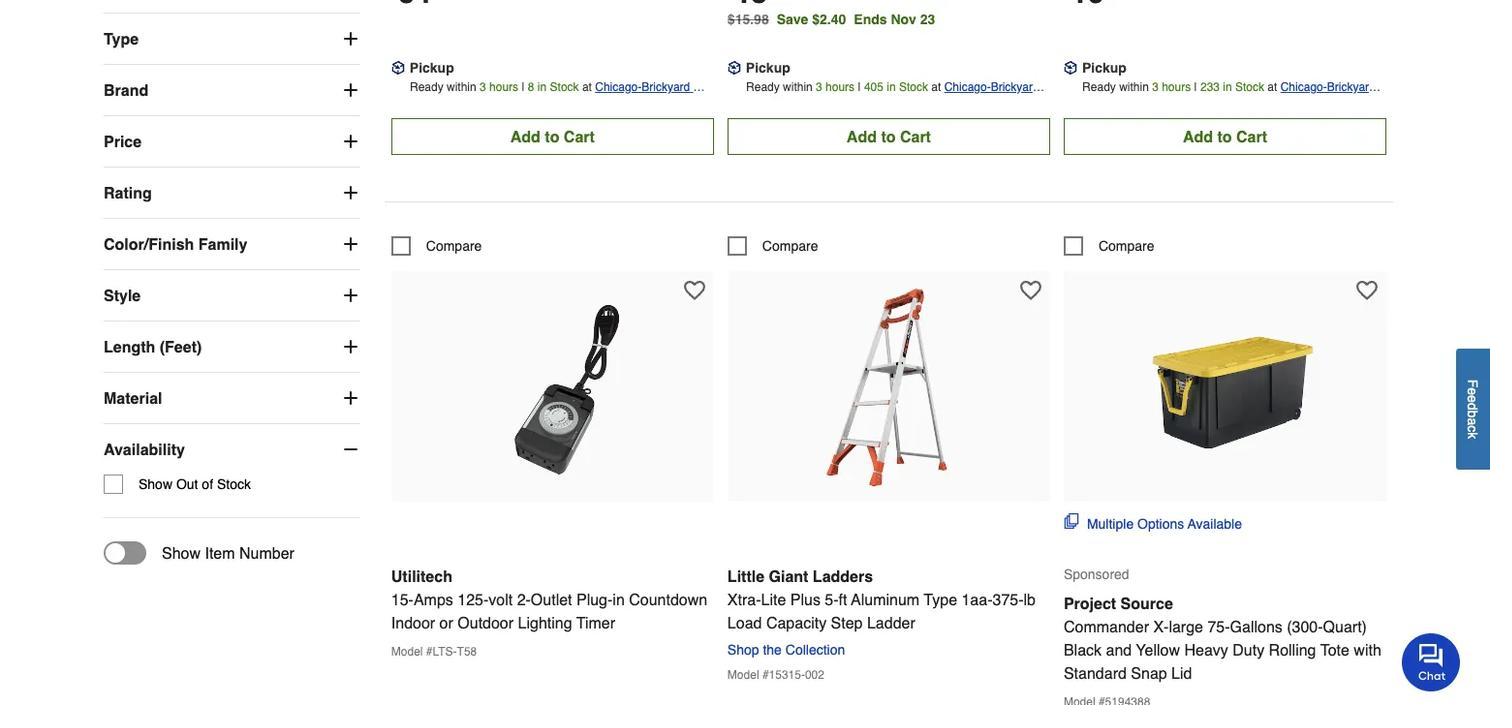 Task type: vqa. For each thing, say whether or not it's contained in the screenshot.
STAINLESS
no



Task type: describe. For each thing, give the bounding box(es) containing it.
chicago-brickyard lowe's button for ready within 3 hours | 405 in stock at chicago-brickyard lowe's
[[945, 78, 1050, 114]]

5014114195 element
[[728, 237, 818, 256]]

project
[[1064, 595, 1117, 613]]

utilitech
[[391, 568, 452, 586]]

the
[[763, 643, 782, 658]]

chat invite button image
[[1402, 633, 1461, 692]]

3 add to cart button from the left
[[1064, 119, 1387, 155]]

model for model # lts-t58
[[391, 646, 423, 659]]

plus
[[791, 591, 821, 609]]

availability button
[[104, 425, 360, 475]]

rating
[[104, 184, 152, 202]]

nov
[[891, 12, 917, 27]]

15-
[[391, 591, 414, 609]]

5013943287 element
[[1064, 237, 1155, 256]]

5014300771 element
[[391, 237, 482, 256]]

1 to from the left
[[545, 128, 560, 146]]

ready within 3 hours | 233 in stock at chicago-brickyard lowe's
[[1083, 81, 1379, 114]]

lb
[[1024, 591, 1036, 609]]

plus image for color/finish family
[[341, 235, 360, 254]]

type button
[[104, 14, 360, 64]]

utilitech 15-amps 125-volt 2-outlet plug-in countdown indoor or outdoor lighting timer image
[[446, 281, 659, 495]]

hours for 233
[[1162, 81, 1191, 94]]

hours for 405
[[826, 81, 855, 94]]

pickup image for ready within 3 hours | 405 in stock at chicago-brickyard lowe's
[[728, 62, 741, 75]]

multiple
[[1087, 517, 1134, 532]]

at for 8
[[582, 81, 592, 94]]

available
[[1188, 517, 1242, 532]]

length (feet)
[[104, 338, 202, 356]]

countdown
[[629, 591, 708, 609]]

# for 15315-002
[[763, 669, 769, 683]]

color/finish
[[104, 235, 194, 253]]

type inside button
[[104, 30, 139, 48]]

| for 8
[[522, 81, 525, 94]]

f
[[1466, 379, 1481, 388]]

k
[[1466, 432, 1481, 439]]

number
[[239, 545, 295, 563]]

plug-
[[577, 591, 613, 609]]

23
[[920, 12, 936, 27]]

2-
[[517, 591, 531, 609]]

heavy
[[1185, 641, 1229, 659]]

2 add to cart button from the left
[[728, 119, 1050, 155]]

source
[[1121, 595, 1173, 613]]

with
[[1354, 641, 1382, 659]]

show item number element
[[104, 542, 295, 565]]

indoor
[[391, 614, 435, 632]]

out
[[176, 477, 198, 493]]

2 heart outline image from the left
[[1020, 280, 1042, 302]]

snap
[[1131, 665, 1167, 683]]

a
[[1466, 418, 1481, 425]]

$15.98
[[728, 12, 769, 27]]

c
[[1466, 425, 1481, 432]]

brand
[[104, 81, 148, 99]]

sponsored
[[1064, 567, 1130, 583]]

1aa-
[[962, 591, 993, 609]]

1 e from the top
[[1466, 388, 1481, 395]]

ready for ready within 3 hours | 8 in stock at chicago-brickyard lowe's
[[410, 81, 444, 94]]

1 heart outline image from the left
[[684, 280, 705, 302]]

add to cart for 2nd add to cart button from the left
[[847, 128, 931, 146]]

lts-
[[433, 646, 457, 659]]

lowe's for 233
[[1281, 100, 1317, 114]]

at for 233
[[1268, 81, 1278, 94]]

within for ready within 3 hours | 233 in stock at chicago-brickyard lowe's
[[1119, 81, 1149, 94]]

d
[[1466, 403, 1481, 410]]

outlet
[[531, 591, 572, 609]]

plus image for rating
[[341, 184, 360, 203]]

cart for first add to cart button from left
[[564, 128, 595, 146]]

compare for "5013943287" element
[[1099, 239, 1155, 254]]

compare for 5014300771 element
[[426, 239, 482, 254]]

model # lts-t58
[[391, 646, 477, 659]]

b
[[1466, 410, 1481, 418]]

save
[[777, 12, 809, 27]]

length (feet) button
[[104, 322, 360, 373]]

chicago- for ready within 3 hours | 8 in stock at chicago-brickyard lowe's
[[595, 81, 642, 94]]

project source commander x-large 75-gallons (300-quart) black and yellow heavy duty rolling tote with standard snap lid
[[1064, 595, 1382, 683]]

(300-
[[1287, 618, 1323, 636]]

availability
[[104, 441, 185, 459]]

pickup for ready within 3 hours | 233 in stock at chicago-brickyard lowe's
[[1082, 60, 1127, 76]]

chicago-brickyard lowe's button for ready within 3 hours | 233 in stock at chicago-brickyard lowe's
[[1281, 78, 1387, 114]]

amps
[[414, 591, 453, 609]]

plus image for type
[[341, 30, 360, 49]]

brickyard for ready within 3 hours | 233 in stock at chicago-brickyard lowe's
[[1327, 81, 1376, 94]]

rating button
[[104, 168, 360, 219]]

stock for 233
[[1236, 81, 1265, 94]]

| for 233
[[1194, 81, 1197, 94]]

ladders
[[813, 568, 873, 586]]

utilitech 15-amps 125-volt 2-outlet plug-in countdown indoor or outdoor lighting timer
[[391, 568, 708, 632]]

f e e d b a c k
[[1466, 379, 1481, 439]]

compare for 5014114195 element
[[763, 239, 818, 254]]

ready for ready within 3 hours | 233 in stock at chicago-brickyard lowe's
[[1083, 81, 1116, 94]]

hours for 8
[[489, 81, 519, 94]]

commander
[[1064, 618, 1149, 636]]

and
[[1106, 641, 1132, 659]]

3 heart outline image from the left
[[1357, 280, 1378, 302]]

$2.40
[[812, 12, 846, 27]]

ends
[[854, 12, 887, 27]]

stock right of
[[217, 477, 251, 493]]

plus image for length (feet)
[[341, 338, 360, 357]]

large
[[1169, 618, 1204, 636]]

15315-
[[769, 669, 805, 683]]

item
[[205, 545, 235, 563]]

savings save $2.40 element
[[777, 12, 943, 27]]

timer
[[577, 614, 615, 632]]

outdoor
[[458, 614, 514, 632]]

ends nov 23 element
[[854, 12, 943, 27]]

tote
[[1321, 641, 1350, 659]]

load
[[728, 614, 762, 632]]

ladder
[[867, 614, 916, 632]]

cart for third add to cart button from left
[[1237, 128, 1268, 146]]

style button
[[104, 271, 360, 321]]

ready within 3 hours | 405 in stock at chicago-brickyard lowe's
[[746, 81, 1043, 114]]

405
[[864, 81, 884, 94]]

show for show out of stock
[[139, 477, 173, 493]]

material
[[104, 390, 162, 407]]

color/finish family
[[104, 235, 248, 253]]

show out of stock
[[139, 477, 251, 493]]

brand button
[[104, 65, 360, 116]]

ready for ready within 3 hours | 405 in stock at chicago-brickyard lowe's
[[746, 81, 780, 94]]

show item number
[[162, 545, 295, 563]]

xtra-
[[728, 591, 761, 609]]

stock for 405
[[899, 81, 928, 94]]

price
[[104, 133, 142, 151]]



Task type: locate. For each thing, give the bounding box(es) containing it.
stock for 8
[[550, 81, 579, 94]]

add to cart button down "ready within 3 hours | 8 in stock at chicago-brickyard lowe's"
[[391, 119, 714, 155]]

rolling
[[1269, 641, 1317, 659]]

1 compare from the left
[[426, 239, 482, 254]]

color/finish family button
[[104, 219, 360, 270]]

1 pickup from the left
[[410, 60, 454, 76]]

3 add from the left
[[1183, 128, 1213, 146]]

plus image inside price button
[[341, 132, 360, 152]]

stock right 405
[[899, 81, 928, 94]]

cart down "ready within 3 hours | 8 in stock at chicago-brickyard lowe's"
[[564, 128, 595, 146]]

2 horizontal spatial within
[[1119, 81, 1149, 94]]

2 horizontal spatial heart outline image
[[1357, 280, 1378, 302]]

2 | from the left
[[858, 81, 861, 94]]

show
[[139, 477, 173, 493], [162, 545, 201, 563]]

0 horizontal spatial ready
[[410, 81, 444, 94]]

3 inside "ready within 3 hours | 8 in stock at chicago-brickyard lowe's"
[[480, 81, 486, 94]]

ready within 3 hours | 8 in stock at chicago-brickyard lowe's
[[410, 81, 694, 114]]

e
[[1466, 388, 1481, 395], [1466, 395, 1481, 403]]

at inside "ready within 3 hours | 233 in stock at chicago-brickyard lowe's"
[[1268, 81, 1278, 94]]

2 chicago- from the left
[[945, 81, 991, 94]]

multiple options available
[[1087, 517, 1242, 532]]

3 ready from the left
[[1083, 81, 1116, 94]]

gallons
[[1230, 618, 1283, 636]]

add to cart down "ready within 3 hours | 233 in stock at chicago-brickyard lowe's" at right
[[1183, 128, 1268, 146]]

2 hours from the left
[[826, 81, 855, 94]]

stock right the 233
[[1236, 81, 1265, 94]]

lid
[[1172, 665, 1192, 683]]

3 compare from the left
[[1099, 239, 1155, 254]]

x-
[[1154, 618, 1169, 636]]

lighting
[[518, 614, 572, 632]]

3 for 405
[[816, 81, 823, 94]]

0 vertical spatial model
[[391, 646, 423, 659]]

2 lowe's from the left
[[945, 100, 980, 114]]

was price $15.98 element
[[728, 7, 777, 27]]

plus image inside material button
[[341, 389, 360, 408]]

in for 405
[[887, 81, 896, 94]]

pickup image
[[391, 62, 405, 75], [728, 62, 741, 75], [1064, 62, 1078, 75]]

3 inside the ready within 3 hours | 405 in stock at chicago-brickyard lowe's
[[816, 81, 823, 94]]

3 | from the left
[[1194, 81, 1197, 94]]

collection
[[786, 643, 845, 658]]

3 plus image from the top
[[341, 132, 360, 152]]

1 plus image from the top
[[341, 184, 360, 203]]

chicago- for ready within 3 hours | 233 in stock at chicago-brickyard lowe's
[[1281, 81, 1327, 94]]

length
[[104, 338, 155, 356]]

| inside the ready within 3 hours | 405 in stock at chicago-brickyard lowe's
[[858, 81, 861, 94]]

2 plus image from the top
[[341, 286, 360, 306]]

brickyard for ready within 3 hours | 8 in stock at chicago-brickyard lowe's
[[642, 81, 690, 94]]

to
[[545, 128, 560, 146], [881, 128, 896, 146], [1218, 128, 1232, 146]]

chicago- inside "ready within 3 hours | 233 in stock at chicago-brickyard lowe's"
[[1281, 81, 1327, 94]]

| inside "ready within 3 hours | 233 in stock at chicago-brickyard lowe's"
[[1194, 81, 1197, 94]]

model down shop
[[728, 669, 759, 683]]

to down the ready within 3 hours | 405 in stock at chicago-brickyard lowe's
[[881, 128, 896, 146]]

show left out
[[139, 477, 173, 493]]

1 horizontal spatial pickup image
[[728, 62, 741, 75]]

1 horizontal spatial type
[[924, 591, 958, 609]]

ft
[[839, 591, 847, 609]]

hours inside the ready within 3 hours | 405 in stock at chicago-brickyard lowe's
[[826, 81, 855, 94]]

3 cart from the left
[[1237, 128, 1268, 146]]

0 horizontal spatial add to cart
[[511, 128, 595, 146]]

2 pickup image from the left
[[728, 62, 741, 75]]

3 lowe's from the left
[[1281, 100, 1317, 114]]

| inside "ready within 3 hours | 8 in stock at chicago-brickyard lowe's"
[[522, 81, 525, 94]]

2 chicago-brickyard lowe's button from the left
[[945, 78, 1050, 114]]

ready inside "ready within 3 hours | 8 in stock at chicago-brickyard lowe's"
[[410, 81, 444, 94]]

0 horizontal spatial brickyard
[[642, 81, 690, 94]]

lowe's for 405
[[945, 100, 980, 114]]

model
[[391, 646, 423, 659], [728, 669, 759, 683]]

0 horizontal spatial heart outline image
[[684, 280, 705, 302]]

chicago- inside the ready within 3 hours | 405 in stock at chicago-brickyard lowe's
[[945, 81, 991, 94]]

1 add to cart from the left
[[511, 128, 595, 146]]

in for 233
[[1223, 81, 1232, 94]]

0 vertical spatial show
[[139, 477, 173, 493]]

lowe's inside "ready within 3 hours | 233 in stock at chicago-brickyard lowe's"
[[1281, 100, 1317, 114]]

cart
[[564, 128, 595, 146], [900, 128, 931, 146], [1237, 128, 1268, 146]]

add down 405
[[847, 128, 877, 146]]

2 add to cart from the left
[[847, 128, 931, 146]]

| left 8
[[522, 81, 525, 94]]

to down "ready within 3 hours | 8 in stock at chicago-brickyard lowe's"
[[545, 128, 560, 146]]

1 ready from the left
[[410, 81, 444, 94]]

0 horizontal spatial chicago-
[[595, 81, 642, 94]]

0 vertical spatial #
[[426, 646, 433, 659]]

1 horizontal spatial chicago-brickyard lowe's button
[[945, 78, 1050, 114]]

2 horizontal spatial add
[[1183, 128, 1213, 146]]

| left 405
[[858, 81, 861, 94]]

1 vertical spatial model
[[728, 669, 759, 683]]

3 hours from the left
[[1162, 81, 1191, 94]]

2 horizontal spatial at
[[1268, 81, 1278, 94]]

black
[[1064, 641, 1102, 659]]

2 horizontal spatial add to cart button
[[1064, 119, 1387, 155]]

0 horizontal spatial pickup
[[410, 60, 454, 76]]

model for model # 15315-002
[[728, 669, 759, 683]]

2 to from the left
[[881, 128, 896, 146]]

1 vertical spatial plus image
[[341, 286, 360, 306]]

3 inside "ready within 3 hours | 233 in stock at chicago-brickyard lowe's"
[[1152, 81, 1159, 94]]

within inside "ready within 3 hours | 233 in stock at chicago-brickyard lowe's"
[[1119, 81, 1149, 94]]

2 horizontal spatial |
[[1194, 81, 1197, 94]]

add to cart button down the ready within 3 hours | 405 in stock at chicago-brickyard lowe's
[[728, 119, 1050, 155]]

1 vertical spatial show
[[162, 545, 201, 563]]

in up the timer
[[613, 591, 625, 609]]

brickyard inside "ready within 3 hours | 8 in stock at chicago-brickyard lowe's"
[[642, 81, 690, 94]]

0 horizontal spatial at
[[582, 81, 592, 94]]

brickyard inside the ready within 3 hours | 405 in stock at chicago-brickyard lowe's
[[991, 81, 1040, 94]]

within left 8
[[447, 81, 477, 94]]

plus image
[[341, 30, 360, 49], [341, 81, 360, 100], [341, 132, 360, 152], [341, 235, 360, 254], [341, 338, 360, 357], [341, 389, 360, 408]]

or
[[440, 614, 453, 632]]

|
[[522, 81, 525, 94], [858, 81, 861, 94], [1194, 81, 1197, 94]]

within inside the ready within 3 hours | 405 in stock at chicago-brickyard lowe's
[[783, 81, 813, 94]]

2 horizontal spatial chicago-
[[1281, 81, 1327, 94]]

| for 405
[[858, 81, 861, 94]]

brickyard inside "ready within 3 hours | 233 in stock at chicago-brickyard lowe's"
[[1327, 81, 1376, 94]]

model # 15315-002
[[728, 669, 825, 683]]

0 horizontal spatial cart
[[564, 128, 595, 146]]

1 add to cart button from the left
[[391, 119, 714, 155]]

2 pickup from the left
[[746, 60, 791, 76]]

1 horizontal spatial add to cart
[[847, 128, 931, 146]]

0 horizontal spatial to
[[545, 128, 560, 146]]

3 chicago- from the left
[[1281, 81, 1327, 94]]

brickyard for ready within 3 hours | 405 in stock at chicago-brickyard lowe's
[[991, 81, 1040, 94]]

shop the collection link
[[728, 643, 853, 658]]

2 horizontal spatial add to cart
[[1183, 128, 1268, 146]]

2 add from the left
[[847, 128, 877, 146]]

chicago- right the 233
[[1281, 81, 1327, 94]]

e up d
[[1466, 388, 1481, 395]]

0 horizontal spatial type
[[104, 30, 139, 48]]

3 left 8
[[480, 81, 486, 94]]

#
[[426, 646, 433, 659], [763, 669, 769, 683]]

show for show item number
[[162, 545, 201, 563]]

hours left the 233
[[1162, 81, 1191, 94]]

plus image inside style button
[[341, 286, 360, 306]]

volt
[[489, 591, 513, 609]]

2 horizontal spatial 3
[[1152, 81, 1159, 94]]

1 horizontal spatial at
[[932, 81, 941, 94]]

3 add to cart from the left
[[1183, 128, 1268, 146]]

1 horizontal spatial to
[[881, 128, 896, 146]]

add to cart for third add to cart button from left
[[1183, 128, 1268, 146]]

1 | from the left
[[522, 81, 525, 94]]

3 pickup from the left
[[1082, 60, 1127, 76]]

2 at from the left
[[932, 81, 941, 94]]

lowe's inside the ready within 3 hours | 405 in stock at chicago-brickyard lowe's
[[945, 100, 980, 114]]

lowe's for 8
[[595, 100, 631, 114]]

chicago-brickyard lowe's button
[[595, 78, 714, 114], [945, 78, 1050, 114], [1281, 78, 1387, 114]]

stock inside the ready within 3 hours | 405 in stock at chicago-brickyard lowe's
[[899, 81, 928, 94]]

2 horizontal spatial hours
[[1162, 81, 1191, 94]]

type up the brand
[[104, 30, 139, 48]]

1 horizontal spatial cart
[[900, 128, 931, 146]]

2 within from the left
[[783, 81, 813, 94]]

lite
[[761, 591, 786, 609]]

8
[[528, 81, 534, 94]]

quart)
[[1323, 618, 1367, 636]]

1 pickup image from the left
[[391, 62, 405, 75]]

125-
[[458, 591, 489, 609]]

3 pickup image from the left
[[1064, 62, 1078, 75]]

1 horizontal spatial |
[[858, 81, 861, 94]]

add to cart down "ready within 3 hours | 8 in stock at chicago-brickyard lowe's"
[[511, 128, 595, 146]]

1 3 from the left
[[480, 81, 486, 94]]

shop
[[728, 643, 759, 658]]

family
[[198, 235, 248, 253]]

cart down the ready within 3 hours | 405 in stock at chicago-brickyard lowe's
[[900, 128, 931, 146]]

plus image inside brand button
[[341, 81, 360, 100]]

within for ready within 3 hours | 405 in stock at chicago-brickyard lowe's
[[783, 81, 813, 94]]

0 horizontal spatial compare
[[426, 239, 482, 254]]

step
[[831, 614, 863, 632]]

of
[[202, 477, 213, 493]]

hours
[[489, 81, 519, 94], [826, 81, 855, 94], [1162, 81, 1191, 94]]

add to cart for first add to cart button from left
[[511, 128, 595, 146]]

375-
[[993, 591, 1024, 609]]

3 brickyard from the left
[[1327, 81, 1376, 94]]

0 horizontal spatial 3
[[480, 81, 486, 94]]

ready inside "ready within 3 hours | 233 in stock at chicago-brickyard lowe's"
[[1083, 81, 1116, 94]]

cart down "ready within 3 hours | 233 in stock at chicago-brickyard lowe's" at right
[[1237, 128, 1268, 146]]

chicago- right 8
[[595, 81, 642, 94]]

add
[[511, 128, 541, 146], [847, 128, 877, 146], [1183, 128, 1213, 146]]

| left the 233
[[1194, 81, 1197, 94]]

(feet)
[[160, 338, 202, 356]]

plus image inside rating button
[[341, 184, 360, 203]]

at right the 233
[[1268, 81, 1278, 94]]

# for lts-t58
[[426, 646, 433, 659]]

1 horizontal spatial chicago-
[[945, 81, 991, 94]]

aluminum
[[851, 591, 920, 609]]

little
[[728, 568, 765, 586]]

3 left 405
[[816, 81, 823, 94]]

in inside "ready within 3 hours | 8 in stock at chicago-brickyard lowe's"
[[538, 81, 547, 94]]

to down "ready within 3 hours | 233 in stock at chicago-brickyard lowe's" at right
[[1218, 128, 1232, 146]]

pickup image for ready within 3 hours | 8 in stock at chicago-brickyard lowe's
[[391, 62, 405, 75]]

compare inside 5014114195 element
[[763, 239, 818, 254]]

3 left the 233
[[1152, 81, 1159, 94]]

at inside "ready within 3 hours | 8 in stock at chicago-brickyard lowe's"
[[582, 81, 592, 94]]

2 horizontal spatial brickyard
[[1327, 81, 1376, 94]]

add to cart button down "ready within 3 hours | 233 in stock at chicago-brickyard lowe's" at right
[[1064, 119, 1387, 155]]

3
[[480, 81, 486, 94], [816, 81, 823, 94], [1152, 81, 1159, 94]]

0 vertical spatial type
[[104, 30, 139, 48]]

within down save
[[783, 81, 813, 94]]

1 chicago- from the left
[[595, 81, 642, 94]]

chicago- for ready within 3 hours | 405 in stock at chicago-brickyard lowe's
[[945, 81, 991, 94]]

1 horizontal spatial compare
[[763, 239, 818, 254]]

heart outline image
[[684, 280, 705, 302], [1020, 280, 1042, 302], [1357, 280, 1378, 302]]

3 for 8
[[480, 81, 486, 94]]

2 horizontal spatial to
[[1218, 128, 1232, 146]]

minus image
[[341, 440, 360, 460]]

in inside the ready within 3 hours | 405 in stock at chicago-brickyard lowe's
[[887, 81, 896, 94]]

1 horizontal spatial ready
[[746, 81, 780, 94]]

plus image for price
[[341, 132, 360, 152]]

2 horizontal spatial chicago-brickyard lowe's button
[[1281, 78, 1387, 114]]

2 e from the top
[[1466, 395, 1481, 403]]

2 horizontal spatial pickup image
[[1064, 62, 1078, 75]]

compare
[[426, 239, 482, 254], [763, 239, 818, 254], [1099, 239, 1155, 254]]

0 horizontal spatial #
[[426, 646, 433, 659]]

lowe's inside "ready within 3 hours | 8 in stock at chicago-brickyard lowe's"
[[595, 100, 631, 114]]

plus image for style
[[341, 286, 360, 306]]

2 ready from the left
[[746, 81, 780, 94]]

show left item
[[162, 545, 201, 563]]

options
[[1138, 517, 1185, 532]]

project source commander x-large 75-gallons (300-quart) black and yellow heavy duty rolling tote with standard snap lid image
[[1119, 281, 1332, 495]]

yellow
[[1136, 641, 1180, 659]]

hours left 8
[[489, 81, 519, 94]]

1 horizontal spatial pickup
[[746, 60, 791, 76]]

1 horizontal spatial brickyard
[[991, 81, 1040, 94]]

2 plus image from the top
[[341, 81, 360, 100]]

4 plus image from the top
[[341, 235, 360, 254]]

plus image for brand
[[341, 81, 360, 100]]

little giant ladders xtra-lite plus 5-ft aluminum type 1aa-375-lb load capacity step ladder image
[[782, 281, 996, 495]]

chicago- right 405
[[945, 81, 991, 94]]

t58
[[457, 646, 477, 659]]

at for 405
[[932, 81, 941, 94]]

add to cart down the ready within 3 hours | 405 in stock at chicago-brickyard lowe's
[[847, 128, 931, 146]]

2 brickyard from the left
[[991, 81, 1040, 94]]

75-
[[1208, 618, 1230, 636]]

in for 8
[[538, 81, 547, 94]]

add down "ready within 3 hours | 8 in stock at chicago-brickyard lowe's"
[[511, 128, 541, 146]]

in right the 233
[[1223, 81, 1232, 94]]

ready inside the ready within 3 hours | 405 in stock at chicago-brickyard lowe's
[[746, 81, 780, 94]]

at right 8
[[582, 81, 592, 94]]

at inside the ready within 3 hours | 405 in stock at chicago-brickyard lowe's
[[932, 81, 941, 94]]

chicago-
[[595, 81, 642, 94], [945, 81, 991, 94], [1281, 81, 1327, 94]]

2 horizontal spatial ready
[[1083, 81, 1116, 94]]

shop the collection
[[728, 643, 845, 658]]

in inside "ready within 3 hours | 233 in stock at chicago-brickyard lowe's"
[[1223, 81, 1232, 94]]

type left 1aa-
[[924, 591, 958, 609]]

plus image inside 'type' button
[[341, 30, 360, 49]]

in
[[538, 81, 547, 94], [887, 81, 896, 94], [1223, 81, 1232, 94], [613, 591, 625, 609]]

2 horizontal spatial lowe's
[[1281, 100, 1317, 114]]

0 horizontal spatial add
[[511, 128, 541, 146]]

hours left 405
[[826, 81, 855, 94]]

1 horizontal spatial lowe's
[[945, 100, 980, 114]]

0 horizontal spatial hours
[[489, 81, 519, 94]]

hours inside "ready within 3 hours | 233 in stock at chicago-brickyard lowe's"
[[1162, 81, 1191, 94]]

stock right 8
[[550, 81, 579, 94]]

in right 8
[[538, 81, 547, 94]]

2 compare from the left
[[763, 239, 818, 254]]

within for ready within 3 hours | 8 in stock at chicago-brickyard lowe's
[[447, 81, 477, 94]]

5 plus image from the top
[[341, 338, 360, 357]]

type inside little giant ladders xtra-lite plus 5-ft aluminum type 1aa-375-lb load capacity step ladder
[[924, 591, 958, 609]]

brickyard
[[642, 81, 690, 94], [991, 81, 1040, 94], [1327, 81, 1376, 94]]

0 horizontal spatial pickup image
[[391, 62, 405, 75]]

cart for 2nd add to cart button from the left
[[900, 128, 931, 146]]

1 chicago-brickyard lowe's button from the left
[[595, 78, 714, 114]]

in right 405
[[887, 81, 896, 94]]

1 horizontal spatial 3
[[816, 81, 823, 94]]

1 add from the left
[[511, 128, 541, 146]]

1 lowe's from the left
[[595, 100, 631, 114]]

1 plus image from the top
[[341, 30, 360, 49]]

2 horizontal spatial pickup
[[1082, 60, 1127, 76]]

1 horizontal spatial heart outline image
[[1020, 280, 1042, 302]]

0 vertical spatial plus image
[[341, 184, 360, 203]]

6 plus image from the top
[[341, 389, 360, 408]]

3 within from the left
[[1119, 81, 1149, 94]]

0 horizontal spatial add to cart button
[[391, 119, 714, 155]]

style
[[104, 287, 141, 305]]

1 vertical spatial #
[[763, 669, 769, 683]]

233
[[1201, 81, 1220, 94]]

hours inside "ready within 3 hours | 8 in stock at chicago-brickyard lowe's"
[[489, 81, 519, 94]]

at
[[582, 81, 592, 94], [932, 81, 941, 94], [1268, 81, 1278, 94]]

model down indoor
[[391, 646, 423, 659]]

1 hours from the left
[[489, 81, 519, 94]]

stock inside "ready within 3 hours | 8 in stock at chicago-brickyard lowe's"
[[550, 81, 579, 94]]

0 horizontal spatial within
[[447, 81, 477, 94]]

type
[[104, 30, 139, 48], [924, 591, 958, 609]]

1 at from the left
[[582, 81, 592, 94]]

1 horizontal spatial model
[[728, 669, 759, 683]]

3 at from the left
[[1268, 81, 1278, 94]]

compare inside 5014300771 element
[[426, 239, 482, 254]]

compare inside "5013943287" element
[[1099, 239, 1155, 254]]

1 cart from the left
[[564, 128, 595, 146]]

1 brickyard from the left
[[642, 81, 690, 94]]

chicago- inside "ready within 3 hours | 8 in stock at chicago-brickyard lowe's"
[[595, 81, 642, 94]]

pickup image for ready within 3 hours | 233 in stock at chicago-brickyard lowe's
[[1064, 62, 1078, 75]]

standard
[[1064, 665, 1127, 683]]

3 3 from the left
[[1152, 81, 1159, 94]]

e up b at the bottom right
[[1466, 395, 1481, 403]]

pickup for ready within 3 hours | 405 in stock at chicago-brickyard lowe's
[[746, 60, 791, 76]]

within
[[447, 81, 477, 94], [783, 81, 813, 94], [1119, 81, 1149, 94]]

2 horizontal spatial cart
[[1237, 128, 1268, 146]]

5-
[[825, 591, 839, 609]]

1 horizontal spatial within
[[783, 81, 813, 94]]

3 chicago-brickyard lowe's button from the left
[[1281, 78, 1387, 114]]

plus image inside 'length (feet)' button
[[341, 338, 360, 357]]

plus image
[[341, 184, 360, 203], [341, 286, 360, 306]]

in inside 'utilitech 15-amps 125-volt 2-outlet plug-in countdown indoor or outdoor lighting timer'
[[613, 591, 625, 609]]

0 horizontal spatial model
[[391, 646, 423, 659]]

3 to from the left
[[1218, 128, 1232, 146]]

within left the 233
[[1119, 81, 1149, 94]]

$15.98 save $2.40 ends nov 23
[[728, 12, 936, 27]]

2 3 from the left
[[816, 81, 823, 94]]

pickup for ready within 3 hours | 8 in stock at chicago-brickyard lowe's
[[410, 60, 454, 76]]

2 horizontal spatial compare
[[1099, 239, 1155, 254]]

stock
[[550, 81, 579, 94], [899, 81, 928, 94], [1236, 81, 1265, 94], [217, 477, 251, 493]]

stock inside "ready within 3 hours | 233 in stock at chicago-brickyard lowe's"
[[1236, 81, 1265, 94]]

1 horizontal spatial #
[[763, 669, 769, 683]]

add down the 233
[[1183, 128, 1213, 146]]

1 horizontal spatial hours
[[826, 81, 855, 94]]

0 horizontal spatial |
[[522, 81, 525, 94]]

3 for 233
[[1152, 81, 1159, 94]]

# down indoor
[[426, 646, 433, 659]]

plus image inside color/finish family button
[[341, 235, 360, 254]]

1 within from the left
[[447, 81, 477, 94]]

plus image for material
[[341, 389, 360, 408]]

0 horizontal spatial chicago-brickyard lowe's button
[[595, 78, 714, 114]]

chicago-brickyard lowe's button for ready within 3 hours | 8 in stock at chicago-brickyard lowe's
[[595, 78, 714, 114]]

at right 405
[[932, 81, 941, 94]]

# down 'the'
[[763, 669, 769, 683]]

1 horizontal spatial add to cart button
[[728, 119, 1050, 155]]

0 horizontal spatial lowe's
[[595, 100, 631, 114]]

little giant ladders xtra-lite plus 5-ft aluminum type 1aa-375-lb load capacity step ladder
[[728, 568, 1036, 632]]

1 horizontal spatial add
[[847, 128, 877, 146]]

2 cart from the left
[[900, 128, 931, 146]]

price button
[[104, 117, 360, 167]]

within inside "ready within 3 hours | 8 in stock at chicago-brickyard lowe's"
[[447, 81, 477, 94]]

f e e d b a c k button
[[1457, 349, 1491, 470]]

lowe's
[[595, 100, 631, 114], [945, 100, 980, 114], [1281, 100, 1317, 114]]

1 vertical spatial type
[[924, 591, 958, 609]]



